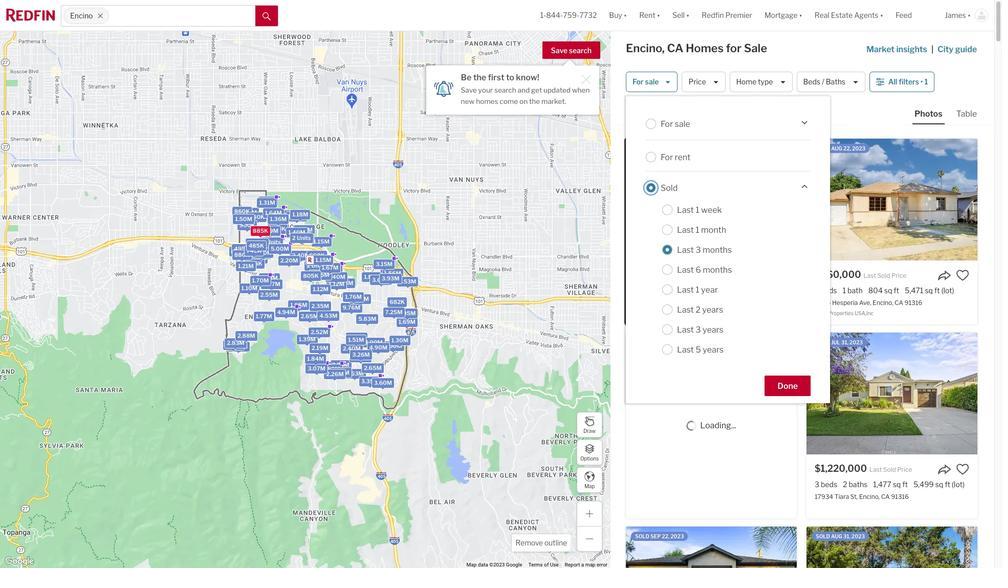 Task type: vqa. For each thing, say whether or not it's contained in the screenshot.
Encino,
yes



Task type: locate. For each thing, give the bounding box(es) containing it.
save up new
[[461, 86, 477, 94]]

0 horizontal spatial map
[[467, 562, 477, 568]]

1 horizontal spatial the
[[529, 97, 540, 105]]

0 vertical spatial (lot)
[[942, 286, 954, 295]]

favorite button image for $1,220,000
[[956, 463, 969, 476]]

2.40m down 735k
[[292, 251, 310, 259]]

all
[[888, 77, 898, 86]]

1 vertical spatial 2.65m
[[364, 364, 381, 371]]

redfin premier button
[[696, 0, 759, 31]]

encino
[[70, 11, 93, 20]]

years down year
[[702, 305, 723, 315]]

loading... status
[[700, 420, 736, 431]]

31, right jul
[[841, 339, 849, 346]]

years for last 2 years
[[702, 305, 723, 315]]

3 up 880k
[[247, 244, 250, 251]]

0 vertical spatial 1.85m
[[364, 273, 381, 280]]

1.43m
[[296, 226, 312, 233]]

know!
[[516, 73, 539, 82]]

1 up collins
[[662, 286, 665, 295]]

0 vertical spatial 2.40m
[[292, 251, 310, 259]]

(lot) right 5,471
[[942, 286, 954, 295]]

3.40m
[[327, 273, 345, 280]]

91316 for 5945 hesperia ave, encino, ca 91316 trust properties usa,inc
[[905, 299, 922, 307]]

1 vertical spatial years
[[703, 325, 724, 335]]

come
[[500, 97, 518, 105]]

0 vertical spatial sep
[[651, 145, 661, 152]]

5.00m down 2.88m
[[229, 343, 248, 350]]

1.15m up the 660k
[[313, 238, 329, 245]]

sep for 22,
[[651, 533, 661, 540]]

search up come
[[494, 86, 516, 94]]

0 horizontal spatial sale
[[645, 77, 659, 86]]

1.12m down "3.40m" on the left of page
[[329, 280, 344, 288]]

bath up ave,
[[848, 286, 863, 295]]

2023 for sold aug 31, 2023
[[852, 533, 865, 540]]

2023 for sold sep 22, 2023
[[671, 533, 684, 540]]

1 vertical spatial sale
[[675, 119, 690, 129]]

1 horizontal spatial st,
[[851, 493, 858, 501]]

ca down year
[[706, 299, 714, 307]]

save down 844- at the right of the page
[[551, 46, 568, 55]]

759-
[[563, 11, 580, 20]]

1.85m
[[364, 273, 381, 280], [290, 301, 307, 308]]

sq right 5,471
[[925, 286, 933, 295]]

sold sep 22, 2023
[[635, 533, 684, 540]]

2.40m
[[292, 251, 310, 259], [343, 345, 360, 352]]

1 right •
[[925, 77, 928, 86]]

0 vertical spatial sale
[[645, 77, 659, 86]]

1 horizontal spatial 22,
[[843, 145, 851, 152]]

ft right 5,471
[[935, 286, 940, 295]]

0 horizontal spatial for sale
[[633, 77, 659, 86]]

5.00m
[[271, 245, 289, 252], [229, 343, 248, 350]]

0 horizontal spatial st,
[[675, 299, 683, 307]]

last sold price up the 1,477 sq ft on the bottom of the page
[[869, 466, 912, 473]]

months down month
[[703, 245, 732, 255]]

1 vertical spatial months
[[703, 265, 732, 275]]

31, for jul
[[841, 339, 849, 346]]

sold inside dialog
[[661, 183, 678, 193]]

ca down 1,477
[[881, 493, 890, 501]]

1 horizontal spatial sale
[[675, 119, 690, 129]]

sell ▾ button
[[666, 0, 696, 31]]

save inside save your search and get updated when new homes come on the market.
[[461, 86, 477, 94]]

bath for 781
[[667, 286, 682, 295]]

save inside button
[[551, 46, 568, 55]]

1 1 bath from the left
[[662, 286, 682, 295]]

1.85m up 4.94m
[[290, 301, 307, 308]]

encino, down "rent"
[[626, 41, 665, 55]]

1.23m
[[336, 279, 353, 287]]

1 vertical spatial 2.55m
[[348, 333, 365, 340]]

for up 15,
[[661, 119, 673, 129]]

the right be
[[473, 73, 486, 82]]

0 vertical spatial years
[[702, 305, 723, 315]]

▾ right the mortgage
[[799, 11, 803, 20]]

hesperia
[[832, 299, 858, 307]]

4.94m
[[277, 308, 295, 316]]

2023
[[670, 145, 684, 152], [852, 145, 866, 152], [850, 339, 863, 346], [671, 533, 684, 540], [852, 533, 865, 540]]

0 vertical spatial 22,
[[843, 145, 851, 152]]

2 vertical spatial years
[[703, 345, 724, 354]]

sq right 5,499
[[935, 480, 943, 489]]

sq right the 804
[[884, 286, 892, 295]]

4.50m
[[322, 365, 340, 372]]

years right 5
[[703, 345, 724, 354]]

0 horizontal spatial save
[[461, 86, 477, 94]]

1 bath for 804 sq ft
[[843, 286, 863, 295]]

6 ▾ from the left
[[968, 11, 971, 20]]

91316 down the 1,477 sq ft on the bottom of the page
[[891, 493, 909, 501]]

2.65m up 3.35m
[[364, 364, 381, 371]]

2 beds from the top
[[821, 480, 837, 489]]

128
[[626, 107, 639, 115]]

photo of 5822 hesperia ave, encino, ca 91316 image
[[626, 527, 797, 568]]

months for last 6 months
[[703, 265, 732, 275]]

sq right 781
[[702, 286, 710, 295]]

price up 5,471
[[892, 272, 907, 279]]

photos button
[[913, 109, 954, 124]]

17800 collins st, encino, ca 91316
[[634, 299, 734, 307]]

insights
[[896, 45, 927, 54]]

1 horizontal spatial for sale
[[661, 119, 690, 129]]

1 vertical spatial st,
[[851, 493, 858, 501]]

2.52m
[[311, 329, 328, 336]]

google image
[[3, 555, 36, 568]]

encino, for 17800 collins st, encino, ca 91316
[[684, 299, 704, 307]]

None search field
[[109, 6, 255, 26]]

0 vertical spatial aug
[[831, 145, 842, 152]]

price down encino, ca homes for sale
[[689, 77, 706, 86]]

0 vertical spatial for sale
[[633, 77, 659, 86]]

last sold price for $1,220,000
[[869, 466, 912, 473]]

home
[[736, 77, 757, 86]]

(lot) for $1,220,000
[[952, 480, 965, 489]]

2 sep from the top
[[651, 533, 661, 540]]

st, right collins
[[675, 299, 683, 307]]

1 horizontal spatial map
[[584, 483, 595, 489]]

ft right 781
[[711, 286, 717, 295]]

for up 128 on the top of the page
[[633, 77, 644, 86]]

0 horizontal spatial 22,
[[662, 533, 670, 540]]

last
[[677, 205, 694, 215], [677, 225, 694, 235], [677, 245, 694, 255], [677, 265, 694, 275], [683, 272, 695, 279], [864, 272, 876, 279], [677, 285, 694, 295], [677, 305, 694, 315], [677, 325, 694, 335], [677, 345, 694, 354], [869, 466, 882, 473]]

encino, inside 5945 hesperia ave, encino, ca 91316 trust properties usa,inc
[[873, 299, 893, 307]]

▾ right "rent"
[[657, 11, 660, 20]]

1 up hesperia
[[843, 286, 846, 295]]

1.36m
[[270, 215, 287, 222]]

bath for 804
[[848, 286, 863, 295]]

3 left 745k
[[236, 247, 240, 254]]

beds up 5945
[[821, 286, 837, 295]]

1,477 sq ft
[[873, 480, 908, 489]]

1 vertical spatial the
[[529, 97, 540, 105]]

1 vertical spatial aug
[[831, 533, 842, 540]]

for sale inside button
[[633, 77, 659, 86]]

1 horizontal spatial bath
[[848, 286, 863, 295]]

1 vertical spatial map
[[467, 562, 477, 568]]

2023 for sold jul 31, 2023
[[850, 339, 863, 346]]

encino, down baths
[[859, 493, 880, 501]]

map data ©2023 google
[[467, 562, 522, 568]]

▾ right agents
[[880, 11, 883, 20]]

encino, down 804 sq ft
[[873, 299, 893, 307]]

1.70m
[[252, 277, 269, 284]]

1 aug from the top
[[831, 145, 842, 152]]

sq for 5,499
[[935, 480, 943, 489]]

photo of 17800 collins st, encino, ca 91316 image
[[626, 139, 797, 261]]

mortgage ▾
[[765, 11, 803, 20]]

map down options
[[584, 483, 595, 489]]

ca inside 5945 hesperia ave, encino, ca 91316 trust properties usa,inc
[[895, 299, 903, 307]]

rent ▾ button
[[633, 0, 666, 31]]

▾ for rent ▾
[[657, 11, 660, 20]]

0 vertical spatial last sold price
[[864, 272, 907, 279]]

1.68m
[[288, 212, 305, 220]]

2.55m down the 2.77m
[[260, 291, 278, 298]]

2.26m
[[326, 370, 343, 378]]

beds up 17934
[[821, 480, 837, 489]]

bath up 17800 collins st, encino, ca 91316
[[667, 286, 682, 295]]

1 vertical spatial 22,
[[662, 533, 670, 540]]

redfin premier
[[702, 11, 752, 20]]

1.64m
[[265, 209, 282, 216]]

0 horizontal spatial the
[[473, 73, 486, 82]]

search inside button
[[569, 46, 592, 55]]

st, for tiara
[[851, 493, 858, 501]]

0 horizontal spatial search
[[494, 86, 516, 94]]

favorite button checkbox
[[956, 463, 969, 476]]

2.25m
[[332, 361, 349, 368]]

1.12m down 4.65m
[[313, 286, 328, 293]]

for sale up 128 on the top of the page
[[633, 77, 659, 86]]

1 bath for 781 sq ft
[[662, 286, 682, 295]]

7 units
[[262, 239, 281, 246]]

years for last 5 years
[[703, 345, 724, 354]]

rent ▾ button
[[639, 0, 660, 31]]

be the first to know! dialog
[[426, 59, 599, 114]]

5.00m down "922k"
[[271, 245, 289, 252]]

years up last 5 years
[[703, 325, 724, 335]]

map inside button
[[584, 483, 595, 489]]

1 horizontal spatial save
[[551, 46, 568, 55]]

outline
[[545, 538, 567, 547]]

2 ▾ from the left
[[657, 11, 660, 20]]

save your search and get updated when new homes come on the market.
[[461, 86, 590, 105]]

months right the "6"
[[703, 265, 732, 275]]

800k up "1.64m"
[[260, 197, 276, 204]]

0 horizontal spatial 2.65m
[[300, 313, 318, 320]]

price inside $885,000 last sold price
[[711, 272, 726, 279]]

0 vertical spatial favorite button image
[[956, 269, 969, 282]]

ft left 5,471
[[894, 286, 899, 295]]

ft for 5,471 sq ft (lot)
[[935, 286, 940, 295]]

3 ▾ from the left
[[686, 11, 690, 20]]

682k
[[389, 298, 405, 305]]

type
[[758, 77, 773, 86]]

1 vertical spatial 1.15m
[[315, 256, 331, 263]]

1.67m
[[322, 264, 338, 271]]

2.40m down 1.51m
[[343, 345, 360, 352]]

last sold price up 804 sq ft
[[864, 272, 907, 279]]

1 vertical spatial save
[[461, 86, 477, 94]]

1 vertical spatial for sale
[[661, 119, 690, 129]]

get
[[531, 86, 542, 94]]

1 horizontal spatial 2.65m
[[364, 364, 381, 371]]

ft for 5,499 sq ft (lot)
[[945, 480, 950, 489]]

1 left month
[[696, 225, 700, 235]]

submit search image
[[263, 12, 271, 20]]

▾ right buy
[[624, 11, 627, 20]]

0 vertical spatial months
[[703, 245, 732, 255]]

91316 down 5,471
[[905, 299, 922, 307]]

data
[[478, 562, 488, 568]]

sq for 804
[[884, 286, 892, 295]]

0 vertical spatial the
[[473, 73, 486, 82]]

3.07m
[[307, 365, 325, 372]]

3 up the "6"
[[696, 245, 701, 255]]

1 beds from the top
[[821, 286, 837, 295]]

922k
[[267, 231, 282, 239]]

real
[[815, 11, 830, 20]]

ca left "homes"
[[667, 41, 683, 55]]

1 vertical spatial search
[[494, 86, 516, 94]]

ca down 804 sq ft
[[895, 299, 903, 307]]

map for map data ©2023 google
[[467, 562, 477, 568]]

1 vertical spatial 1.85m
[[290, 301, 307, 308]]

1.85m down 3.15m on the top
[[364, 273, 381, 280]]

all filters • 1
[[888, 77, 928, 86]]

▾ right james on the right of page
[[968, 11, 971, 20]]

2 aug from the top
[[831, 533, 842, 540]]

0 vertical spatial 31,
[[841, 339, 849, 346]]

st, right the tiara
[[851, 493, 858, 501]]

price up year
[[711, 272, 726, 279]]

0 horizontal spatial 1 bath
[[662, 286, 682, 295]]

0 vertical spatial 800k
[[260, 197, 276, 204]]

0 vertical spatial 5.00m
[[271, 245, 289, 252]]

5 ▾ from the left
[[880, 11, 883, 20]]

0 vertical spatial st,
[[675, 299, 683, 307]]

aug for 22,
[[831, 145, 842, 152]]

800k down 1.36m
[[270, 225, 285, 232]]

4 ▾ from the left
[[799, 11, 803, 20]]

last 3 years
[[677, 325, 724, 335]]

▾ right sell
[[686, 11, 690, 20]]

2 bath from the left
[[848, 286, 863, 295]]

1 left the week
[[696, 205, 700, 215]]

91316 inside 5945 hesperia ave, encino, ca 91316 trust properties usa,inc
[[905, 299, 922, 307]]

sold down the for rent in the top of the page
[[661, 183, 678, 193]]

0 horizontal spatial 1.85m
[[290, 301, 307, 308]]

sale
[[645, 77, 659, 86], [675, 119, 690, 129]]

844-
[[546, 11, 563, 20]]

sell
[[673, 11, 685, 20]]

sep
[[651, 145, 661, 152], [651, 533, 661, 540]]

1.15m up 1.67m
[[315, 256, 331, 263]]

map left data
[[467, 562, 477, 568]]

feed button
[[890, 0, 939, 31]]

1 sep from the top
[[651, 145, 661, 152]]

1 vertical spatial for
[[661, 119, 673, 129]]

sold jul 31, 2023
[[816, 339, 863, 346]]

1 vertical spatial sep
[[651, 533, 661, 540]]

sold for sold aug 31, 2023
[[816, 533, 830, 540]]

950k
[[249, 213, 264, 220]]

ft right 5,499
[[945, 480, 950, 489]]

2.65m down 2.35m
[[300, 313, 318, 320]]

5,471
[[905, 286, 923, 295]]

1.50m
[[235, 215, 252, 222]]

terms
[[528, 562, 543, 568]]

for inside for sale button
[[633, 77, 644, 86]]

units
[[297, 234, 311, 241], [298, 235, 312, 242], [267, 239, 281, 246], [252, 239, 266, 247], [252, 244, 266, 251], [246, 244, 260, 251], [241, 247, 255, 254], [236, 248, 250, 255], [241, 250, 255, 257], [250, 253, 264, 260], [252, 254, 266, 262], [246, 257, 260, 264], [311, 262, 325, 269]]

15,
[[662, 145, 669, 152]]

favorite button image for $860,000
[[956, 269, 969, 282]]

1-
[[540, 11, 546, 20]]

(lot) down favorite button checkbox
[[952, 480, 965, 489]]

0 horizontal spatial 5.00m
[[229, 343, 248, 350]]

rent
[[639, 11, 655, 20]]

1
[[925, 77, 928, 86], [696, 205, 700, 215], [696, 225, 700, 235], [696, 285, 700, 295], [662, 286, 665, 295], [843, 286, 846, 295]]

0 vertical spatial beds
[[821, 286, 837, 295]]

photo of 5727 newcastle ave, encino, ca 91316 image
[[807, 527, 978, 568]]

sold for sold sep 15, 2023
[[635, 145, 650, 152]]

0 vertical spatial search
[[569, 46, 592, 55]]

options
[[580, 455, 599, 461]]

1 horizontal spatial 5.00m
[[271, 245, 289, 252]]

ave,
[[859, 299, 871, 307]]

dialog
[[626, 96, 830, 403]]

0 horizontal spatial 2.55m
[[260, 291, 278, 298]]

for sale up 15,
[[661, 119, 690, 129]]

for down 15,
[[661, 152, 673, 162]]

the right on
[[529, 97, 540, 105]]

1 vertical spatial last sold price
[[869, 466, 912, 473]]

sq right 1,477
[[893, 480, 901, 489]]

price
[[689, 77, 706, 86], [711, 272, 726, 279], [892, 272, 907, 279], [897, 466, 912, 473]]

1 vertical spatial favorite button image
[[956, 463, 969, 476]]

1 vertical spatial beds
[[821, 480, 837, 489]]

2 1 bath from the left
[[843, 286, 863, 295]]

previous button image
[[634, 195, 644, 205]]

0 horizontal spatial bath
[[667, 286, 682, 295]]

2.55m up 3.26m
[[348, 333, 365, 340]]

2.95m
[[352, 354, 369, 361]]

1.18m
[[292, 211, 308, 218], [284, 211, 300, 218]]

1 favorite button image from the top
[[956, 269, 969, 282]]

favorite button image
[[956, 269, 969, 282], [956, 463, 969, 476]]

jul
[[831, 339, 840, 346]]

1 vertical spatial (lot)
[[952, 480, 965, 489]]

545k
[[247, 260, 262, 267]]

3 up 17934
[[815, 480, 819, 489]]

search down 7732
[[569, 46, 592, 55]]

ft for 781 sq ft
[[711, 286, 717, 295]]

4.90m
[[369, 344, 387, 351]]

805k
[[303, 272, 319, 279]]

0 vertical spatial map
[[584, 483, 595, 489]]

1 horizontal spatial 1 bath
[[843, 286, 863, 295]]

1.39m
[[299, 336, 315, 343]]

0 vertical spatial save
[[551, 46, 568, 55]]

and
[[518, 86, 530, 94]]

james ▾
[[945, 11, 971, 20]]

map
[[584, 483, 595, 489], [467, 562, 477, 568]]

remove outline button
[[512, 534, 571, 552]]

91316 down year
[[716, 299, 734, 307]]

2 favorite button image from the top
[[956, 463, 969, 476]]

1 horizontal spatial search
[[569, 46, 592, 55]]

sale inside button
[[645, 77, 659, 86]]

1 horizontal spatial 2.40m
[[343, 345, 360, 352]]

/
[[822, 77, 825, 86]]

sold up "781 sq ft"
[[697, 272, 709, 279]]

2.65m
[[300, 313, 318, 320], [364, 364, 381, 371]]

of
[[544, 562, 549, 568]]

ft left 5,499
[[903, 480, 908, 489]]

31, down the tiara
[[843, 533, 851, 540]]

1 vertical spatial 31,
[[843, 533, 851, 540]]

sold inside $885,000 last sold price
[[697, 272, 709, 279]]

2 inside dialog
[[696, 305, 701, 315]]

1 bath up hesperia
[[843, 286, 863, 295]]

1 bath from the left
[[667, 286, 682, 295]]

22, for sep
[[662, 533, 670, 540]]

real estate agents ▾ button
[[809, 0, 890, 31]]

0 vertical spatial for
[[633, 77, 644, 86]]

encino, down 781
[[684, 299, 704, 307]]

1 bath up collins
[[662, 286, 682, 295]]

1 ▾ from the left
[[624, 11, 627, 20]]



Task type: describe. For each thing, give the bounding box(es) containing it.
home type
[[736, 77, 773, 86]]

save for save your search and get updated when new homes come on the market.
[[461, 86, 477, 94]]

1.56m
[[384, 270, 401, 277]]

price inside button
[[689, 77, 706, 86]]

market insights | city guide
[[867, 45, 977, 54]]

price up the 1,477 sq ft on the bottom of the page
[[897, 466, 912, 473]]

home type button
[[730, 72, 793, 92]]

encino, for 5945 hesperia ave, encino, ca 91316 trust properties usa,inc
[[873, 299, 893, 307]]

1 horizontal spatial 2.55m
[[348, 333, 365, 340]]

1.69m
[[398, 318, 415, 325]]

remove outline
[[516, 538, 567, 547]]

781
[[688, 286, 700, 295]]

aug for 31,
[[831, 533, 842, 540]]

7
[[262, 239, 265, 246]]

beds for $860,000
[[821, 286, 837, 295]]

ca for 5945 hesperia ave, encino, ca 91316 trust properties usa,inc
[[895, 299, 903, 307]]

photos
[[915, 109, 943, 119]]

31, for aug
[[843, 533, 851, 540]]

table
[[956, 109, 977, 119]]

use
[[550, 562, 559, 568]]

(lot) for $860,000
[[942, 286, 954, 295]]

sep for 15,
[[651, 145, 661, 152]]

5945 hesperia ave, encino, ca 91316 trust properties usa,inc
[[815, 299, 922, 316]]

photo of 5945 hesperia ave, encino, ca 91316 image
[[807, 139, 978, 261]]

month
[[701, 225, 726, 235]]

city guide link
[[938, 44, 979, 56]]

ca for 17934 tiara st, encino, ca 91316
[[881, 493, 890, 501]]

1.18m up 1.40m
[[284, 211, 300, 218]]

draw button
[[577, 412, 602, 438]]

save search button
[[542, 41, 600, 59]]

sq for 781
[[702, 286, 710, 295]]

map region
[[0, 18, 653, 568]]

sell ▾ button
[[673, 0, 690, 31]]

sq for 5,471
[[925, 286, 933, 295]]

2.77m
[[263, 280, 280, 287]]

to
[[506, 73, 514, 82]]

890k
[[255, 249, 271, 256]]

james
[[945, 11, 966, 20]]

dialog containing for sale
[[626, 96, 830, 403]]

4.17m
[[323, 265, 340, 272]]

3.35m
[[361, 378, 379, 385]]

photo of 17934 tiara st, encino, ca 91316 image
[[807, 333, 978, 455]]

ca for 17800 collins st, encino, ca 91316
[[706, 299, 714, 307]]

sold for sold aug 22, 2023
[[816, 145, 830, 152]]

for
[[726, 41, 742, 55]]

search inside save your search and get updated when new homes come on the market.
[[494, 86, 516, 94]]

22, for aug
[[843, 145, 851, 152]]

2.51m
[[269, 244, 285, 251]]

2 vertical spatial for
[[661, 152, 673, 162]]

sell ▾
[[673, 11, 690, 20]]

$860,000
[[815, 269, 861, 280]]

be
[[461, 73, 472, 82]]

1.84m
[[307, 355, 324, 362]]

sold for sold jul 31, 2023
[[816, 339, 830, 346]]

660k
[[309, 251, 325, 259]]

baths
[[826, 77, 846, 86]]

redfin
[[702, 11, 724, 20]]

17934
[[815, 493, 833, 501]]

for sale button
[[626, 72, 678, 92]]

1.18m up 1.43m
[[292, 211, 308, 218]]

0 horizontal spatial 2.40m
[[292, 251, 310, 259]]

report
[[565, 562, 580, 568]]

the inside save your search and get updated when new homes come on the market.
[[529, 97, 540, 105]]

5,471 sq ft (lot)
[[905, 286, 954, 295]]

585k
[[234, 244, 250, 251]]

1.10m
[[241, 284, 257, 292]]

1 vertical spatial 5.00m
[[229, 343, 248, 350]]

5945
[[815, 299, 831, 307]]

1 horizontal spatial 1.85m
[[364, 273, 381, 280]]

map for map
[[584, 483, 595, 489]]

▾ for sell ▾
[[686, 11, 690, 20]]

last 2 years
[[677, 305, 723, 315]]

91316 for 17934 tiara st, encino, ca 91316
[[891, 493, 909, 501]]

•
[[921, 77, 923, 86]]

real estate agents ▾ link
[[815, 0, 883, 31]]

remove encino image
[[97, 13, 104, 19]]

years for last 3 years
[[703, 325, 724, 335]]

favorite button checkbox
[[956, 269, 969, 282]]

st, for collins
[[675, 299, 683, 307]]

done
[[778, 381, 798, 391]]

2.20m
[[280, 257, 298, 264]]

1 vertical spatial 800k
[[270, 225, 285, 232]]

a
[[581, 562, 584, 568]]

3 beds
[[815, 480, 837, 489]]

save for save search
[[551, 46, 568, 55]]

781 sq ft
[[688, 286, 717, 295]]

3.00m
[[364, 339, 383, 346]]

▾ for james ▾
[[968, 11, 971, 20]]

beds / baths button
[[797, 72, 865, 92]]

when
[[572, 86, 590, 94]]

encino, for 17934 tiara st, encino, ca 91316
[[859, 493, 880, 501]]

▾ for mortgage ▾
[[799, 11, 803, 20]]

week
[[701, 205, 722, 215]]

2023 for sold aug 22, 2023
[[852, 145, 866, 152]]

5,499
[[914, 480, 934, 489]]

7.25m
[[385, 308, 402, 315]]

3 up 5
[[696, 325, 701, 335]]

ft for 1,477 sq ft
[[903, 480, 908, 489]]

usa,inc
[[855, 310, 874, 316]]

3.25m
[[351, 295, 369, 302]]

updated
[[544, 86, 571, 94]]

rent
[[675, 152, 691, 162]]

homes
[[686, 41, 724, 55]]

months for last 3 months
[[703, 245, 732, 255]]

report a map error
[[565, 562, 608, 568]]

2.19m
[[311, 344, 328, 351]]

filters
[[899, 77, 919, 86]]

17934 tiara st, encino, ca 91316
[[815, 493, 909, 501]]

885k
[[252, 227, 268, 234]]

real estate agents ▾
[[815, 11, 883, 20]]

ft for 804 sq ft
[[894, 286, 899, 295]]

©2023
[[489, 562, 505, 568]]

beds for $1,220,000
[[821, 480, 837, 489]]

2.83m
[[227, 339, 244, 346]]

sold up the 1,477 sq ft on the bottom of the page
[[883, 466, 896, 473]]

$1,220,000
[[815, 463, 867, 474]]

1 vertical spatial 2.40m
[[343, 345, 360, 352]]

1-844-759-7732
[[540, 11, 597, 20]]

0 vertical spatial 1.15m
[[313, 238, 329, 245]]

sold up 804 sq ft
[[878, 272, 890, 279]]

mortgage ▾ button
[[765, 0, 803, 31]]

3.15m
[[376, 260, 392, 267]]

▾ for buy ▾
[[624, 11, 627, 20]]

last 1 year
[[677, 285, 718, 295]]

table button
[[954, 109, 979, 123]]

1 inside button
[[925, 77, 928, 86]]

9.76m
[[342, 304, 360, 311]]

sold for sold sep 22, 2023
[[635, 533, 650, 540]]

agents
[[854, 11, 879, 20]]

options button
[[577, 440, 602, 465]]

900k
[[239, 221, 255, 229]]

0 vertical spatial 2.65m
[[300, 313, 318, 320]]

report a map error link
[[565, 562, 608, 568]]

market insights link
[[867, 33, 927, 56]]

1.76m
[[345, 293, 362, 300]]

last 3 months
[[677, 245, 732, 255]]

sq for 1,477
[[893, 480, 901, 489]]

2023 for sold sep 15, 2023
[[670, 145, 684, 152]]

your
[[478, 86, 493, 94]]

0 vertical spatial 2.55m
[[260, 291, 278, 298]]

3.26m
[[352, 351, 370, 358]]

91316 for 17800 collins st, encino, ca 91316
[[716, 299, 734, 307]]

1.31m
[[259, 199, 275, 206]]

last inside $885,000 last sold price
[[683, 272, 695, 279]]

last sold price for $860,000
[[864, 272, 907, 279]]

sold aug 31, 2023
[[816, 533, 865, 540]]

5,499 sq ft (lot)
[[914, 480, 965, 489]]

1 left year
[[696, 285, 700, 295]]

3.05m
[[372, 276, 390, 283]]

first
[[488, 73, 504, 82]]



